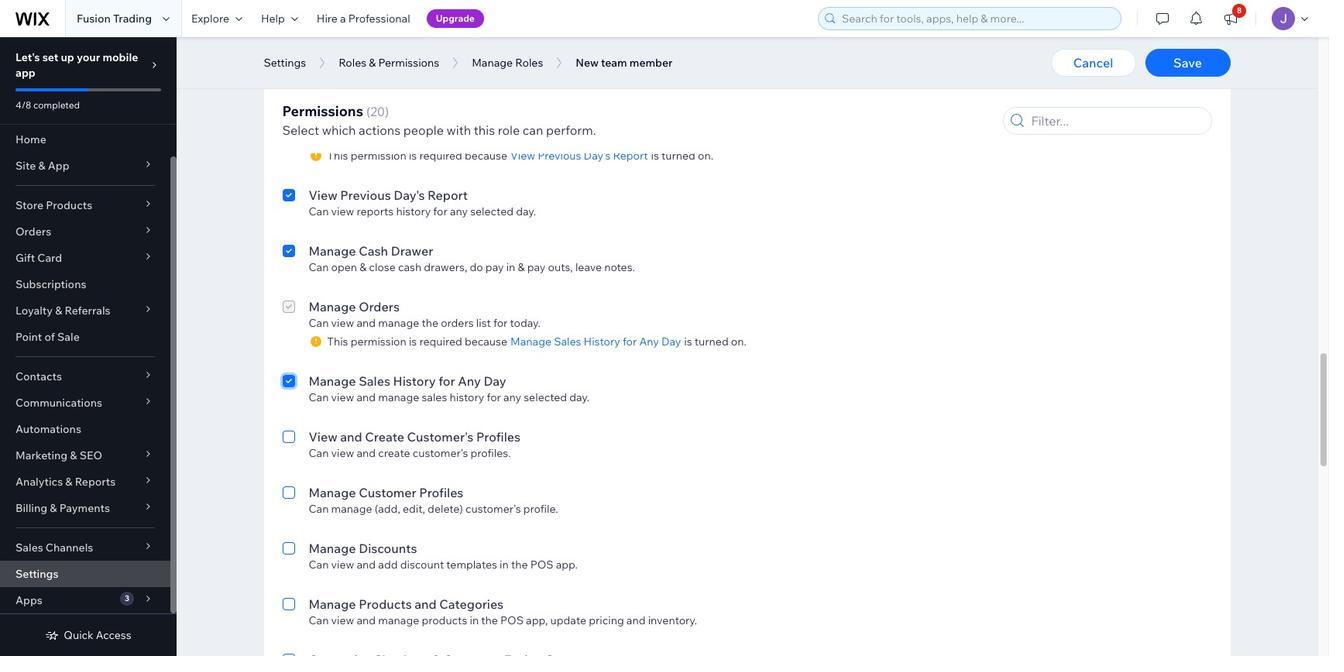 Task type: locate. For each thing, give the bounding box(es) containing it.
1 vertical spatial day
[[661, 335, 681, 349]]

0 vertical spatial on.
[[698, 149, 714, 163]]

2 vertical spatial in
[[470, 614, 479, 627]]

6 view from the top
[[331, 558, 354, 572]]

1 horizontal spatial any
[[504, 390, 521, 404]]

this down open at top
[[327, 335, 348, 349]]

can inside manage customer profiles can manage (add, edit, delete) customer's profile.
[[309, 502, 329, 516]]

0 horizontal spatial roles
[[339, 56, 367, 70]]

1 vertical spatial with
[[447, 122, 471, 138]]

for inside manage orders can view and manage the orders list for today.
[[493, 316, 508, 330]]

2 horizontal spatial day.
[[570, 390, 590, 404]]

analytics
[[15, 475, 63, 489]]

profiles inside manage customer profiles can manage (add, edit, delete) customer's profile.
[[419, 485, 464, 500]]

day. inside manage sales history for any day can view and manage sales history for any selected day.
[[570, 390, 590, 404]]

profiles up delete)
[[419, 485, 464, 500]]

any up manage cash drawer can open & close cash drawers, do pay in & pay outs, leave notes.
[[450, 205, 468, 218]]

the down categories
[[481, 614, 498, 627]]

in inside manage cash drawer can open & close cash drawers, do pay in & pay outs, leave notes.
[[506, 260, 515, 274]]

2 vertical spatial day
[[484, 373, 506, 389]]

0 vertical spatial permissions
[[378, 56, 439, 70]]

sales down billing in the bottom of the page
[[15, 541, 43, 555]]

pos inside manage discounts can view and add discount templates in the pos app.
[[530, 558, 554, 572]]

any
[[639, 335, 659, 349], [458, 373, 481, 389]]

1 vertical spatial any
[[458, 373, 481, 389]]

manage inside manage sales history for any day can view and manage sales history for any selected day.
[[309, 373, 356, 389]]

1 horizontal spatial permissions
[[378, 56, 439, 70]]

orders button
[[0, 218, 170, 245]]

on.
[[698, 149, 714, 163], [731, 335, 747, 349]]

day. inside the view previous day's report can view reports history for any selected day.
[[516, 205, 536, 218]]

loyalty
[[15, 304, 53, 318]]

1 vertical spatial turned
[[695, 335, 729, 349]]

0 vertical spatial pos
[[530, 558, 554, 572]]

1 this from the top
[[327, 149, 348, 163]]

templates
[[446, 558, 497, 572]]

1 vertical spatial on.
[[731, 335, 747, 349]]

1 vertical spatial history
[[450, 390, 484, 404]]

1 vertical spatial settings
[[15, 567, 58, 581]]

& inside button
[[369, 56, 376, 70]]

previous up cash
[[340, 187, 391, 203]]

selected
[[470, 205, 514, 218], [524, 390, 567, 404]]

permission down actions
[[351, 149, 407, 163]]

day inside view current day report can view reports for the current day.
[[388, 113, 411, 129]]

1 horizontal spatial products
[[359, 596, 412, 612]]

reports inside the view previous day's report can view reports history for any selected day.
[[357, 205, 394, 218]]

5 view from the top
[[331, 446, 354, 460]]

orders down store
[[15, 225, 51, 239]]

trading
[[113, 12, 152, 26]]

permissions up coupons
[[378, 56, 439, 70]]

mobile
[[103, 50, 138, 64]]

1 vertical spatial history
[[393, 373, 436, 389]]

0 vertical spatial profiles
[[476, 429, 521, 445]]

communications button
[[0, 390, 170, 416]]

0 horizontal spatial history
[[396, 205, 431, 218]]

manage for products
[[309, 596, 356, 612]]

help
[[261, 12, 285, 26]]

history up 'sales'
[[393, 373, 436, 389]]

1 vertical spatial sales
[[359, 373, 390, 389]]

0 horizontal spatial a
[[340, 12, 346, 26]]

profiles inside "view and create customer's profiles can view and create customer's profiles."
[[476, 429, 521, 445]]

6 can from the top
[[309, 390, 329, 404]]

permission
[[351, 149, 407, 163], [351, 335, 407, 349]]

pay right do
[[486, 260, 504, 274]]

0 vertical spatial permission
[[351, 149, 407, 163]]

1 required from the top
[[419, 149, 462, 163]]

2 vertical spatial report
[[428, 187, 468, 203]]

can inside the view previous day's report can view reports history for any selected day.
[[309, 205, 329, 218]]

the left current at the top of page
[[413, 130, 430, 144]]

4 can from the top
[[309, 260, 329, 274]]

0 horizontal spatial pos
[[500, 614, 524, 627]]

previous down perform.
[[538, 149, 581, 163]]

manage left products
[[378, 614, 419, 627]]

orders inside manage orders can view and manage the orders list for today.
[[359, 299, 400, 315]]

1 vertical spatial this
[[327, 335, 348, 349]]

customer's left 'profile.'
[[466, 502, 521, 516]]

1 vertical spatial permission
[[351, 335, 407, 349]]

view for create
[[309, 429, 338, 445]]

day. down 'manage sales history for any day' button
[[570, 390, 590, 404]]

orders
[[15, 225, 51, 239], [359, 299, 400, 315]]

discounts up add
[[359, 541, 417, 556]]

7 view from the top
[[331, 614, 354, 627]]

the
[[413, 130, 430, 144], [422, 316, 438, 330], [511, 558, 528, 572], [481, 614, 498, 627]]

1 horizontal spatial previous
[[538, 149, 581, 163]]

day
[[388, 113, 411, 129], [661, 335, 681, 349], [484, 373, 506, 389]]

discounts
[[461, 57, 520, 73], [359, 541, 417, 556]]

day's up the drawer
[[394, 187, 425, 203]]

current
[[432, 130, 469, 144]]

permissions up "which" at the top
[[282, 102, 363, 120]]

view previous day's report button
[[507, 149, 651, 163]]

5 can from the top
[[309, 316, 329, 330]]

view
[[331, 130, 354, 144], [331, 205, 354, 218], [331, 316, 354, 330], [331, 390, 354, 404], [331, 446, 354, 460], [331, 558, 354, 572], [331, 614, 354, 627]]

permission for current
[[351, 149, 407, 163]]

1 vertical spatial any
[[504, 390, 521, 404]]

2 permission from the top
[[351, 335, 407, 349]]

1 horizontal spatial sales
[[359, 373, 390, 389]]

1 horizontal spatial day.
[[516, 205, 536, 218]]

day. left role
[[471, 130, 491, 144]]

0 vertical spatial products
[[46, 198, 92, 212]]

0 vertical spatial required
[[419, 149, 462, 163]]

site
[[15, 159, 36, 173]]

pricing
[[589, 614, 624, 627]]

in inside manage discounts can view and add discount templates in the pos app.
[[500, 558, 509, 572]]

sales channels button
[[0, 535, 170, 561]]

1 view from the top
[[331, 130, 354, 144]]

& for payments
[[50, 501, 57, 515]]

0 vertical spatial with
[[481, 74, 502, 88]]

reports inside view current day report can view reports for the current day.
[[357, 130, 394, 144]]

and inside manage sales history for any day can view and manage sales history for any selected day.
[[357, 390, 376, 404]]

manage inside manage discounts can view and add discount templates in the pos app.
[[309, 541, 356, 556]]

view inside "view and create customer's profiles can view and create customer's profiles."
[[309, 429, 338, 445]]

1 vertical spatial day's
[[394, 187, 425, 203]]

hire
[[317, 12, 338, 26]]

products up orders dropdown button
[[46, 198, 92, 212]]

products inside popup button
[[46, 198, 92, 212]]

cancel
[[1073, 55, 1113, 70]]

selected up manage cash drawer can open & close cash drawers, do pay in & pay outs, leave notes.
[[470, 205, 514, 218]]

1 roles from the left
[[339, 56, 367, 70]]

products inside manage products and categories can view and manage products in the pos app, update pricing and inventory.
[[359, 596, 412, 612]]

pos left the app,
[[500, 614, 524, 627]]

0 vertical spatial a
[[340, 12, 346, 26]]

roles up apply
[[339, 56, 367, 70]]

delete)
[[428, 502, 463, 516]]

1 vertical spatial permissions
[[282, 102, 363, 120]]

None checkbox
[[282, 56, 295, 88], [282, 372, 295, 404], [282, 483, 295, 516], [282, 651, 295, 656], [282, 56, 295, 88], [282, 372, 295, 404], [282, 483, 295, 516], [282, 651, 295, 656]]

history right 'sales'
[[450, 390, 484, 404]]

0 vertical spatial orders
[[15, 225, 51, 239]]

manage for customer
[[309, 485, 356, 500]]

in inside manage products and categories can view and manage products in the pos app, update pricing and inventory.
[[470, 614, 479, 627]]

1 vertical spatial profiles
[[419, 485, 464, 500]]

1 permission from the top
[[351, 149, 407, 163]]

manage for sales
[[309, 373, 356, 389]]

3 can from the top
[[309, 205, 329, 218]]

pos
[[530, 558, 554, 572], [500, 614, 524, 627]]

the inside manage products and categories can view and manage products in the pos app, update pricing and inventory.
[[481, 614, 498, 627]]

report for day's
[[428, 187, 468, 203]]

permissions inside button
[[378, 56, 439, 70]]

up
[[61, 50, 74, 64]]

None checkbox
[[282, 112, 295, 163], [282, 186, 295, 218], [282, 242, 295, 274], [282, 297, 295, 349], [282, 428, 295, 460], [282, 539, 295, 572], [282, 595, 295, 627], [282, 112, 295, 163], [282, 186, 295, 218], [282, 242, 295, 274], [282, 297, 295, 349], [282, 428, 295, 460], [282, 539, 295, 572], [282, 595, 295, 627]]

0 vertical spatial history
[[396, 205, 431, 218]]

manage
[[472, 56, 513, 70], [309, 243, 356, 259], [309, 299, 356, 315], [511, 335, 552, 349], [309, 373, 356, 389], [309, 485, 356, 500], [309, 541, 356, 556], [309, 596, 356, 612]]

Search for tools, apps, help & more... field
[[837, 8, 1116, 29]]

8 can from the top
[[309, 502, 329, 516]]

reports up cash
[[357, 205, 394, 218]]

subscriptions
[[15, 277, 86, 291]]

1 vertical spatial discounts
[[359, 541, 417, 556]]

0 vertical spatial report
[[414, 113, 454, 129]]

because
[[465, 149, 507, 163], [465, 335, 507, 349]]

2 because from the top
[[465, 335, 507, 349]]

leave
[[575, 260, 602, 274]]

0 horizontal spatial with
[[447, 122, 471, 138]]

settings up apps
[[15, 567, 58, 581]]

in right the "templates"
[[500, 558, 509, 572]]

7 can from the top
[[309, 446, 329, 460]]

0 vertical spatial selected
[[470, 205, 514, 218]]

help button
[[252, 0, 307, 37]]

products
[[422, 614, 467, 627]]

0 vertical spatial because
[[465, 149, 507, 163]]

1 horizontal spatial a
[[505, 74, 511, 88]]

pos inside manage products and categories can view and manage products in the pos app, update pricing and inventory.
[[500, 614, 524, 627]]

manage orders can view and manage the orders list for today.
[[309, 299, 541, 330]]

1 vertical spatial reports
[[357, 205, 394, 218]]

people
[[403, 122, 444, 138]]

with down manage roles
[[481, 74, 502, 88]]

1 reports from the top
[[357, 130, 394, 144]]

manage inside manage products and categories can view and manage products in the pos app, update pricing and inventory.
[[309, 596, 356, 612]]

0 vertical spatial day
[[388, 113, 411, 129]]

1 vertical spatial previous
[[340, 187, 391, 203]]

1 vertical spatial products
[[359, 596, 412, 612]]

0 vertical spatial day.
[[471, 130, 491, 144]]

& inside "popup button"
[[38, 159, 45, 173]]

in right do
[[506, 260, 515, 274]]

because down list
[[465, 335, 507, 349]]

orders down close
[[359, 299, 400, 315]]

day's down perform.
[[584, 149, 611, 163]]

0 horizontal spatial previous
[[340, 187, 391, 203]]

customer
[[359, 485, 417, 500]]

manage inside manage customer profiles can manage (add, edit, delete) customer's profile.
[[309, 485, 356, 500]]

this down "which" at the top
[[327, 149, 348, 163]]

manage down cash
[[378, 316, 419, 330]]

discount
[[400, 558, 444, 572]]

products for store
[[46, 198, 92, 212]]

2 roles from the left
[[515, 56, 543, 70]]

add
[[378, 558, 398, 572]]

sales inside manage sales history for any day can view and manage sales history for any selected day.
[[359, 373, 390, 389]]

custom
[[413, 57, 458, 73]]

site & app button
[[0, 153, 170, 179]]

0 horizontal spatial day.
[[471, 130, 491, 144]]

sales up create
[[359, 373, 390, 389]]

0 vertical spatial turned
[[662, 149, 696, 163]]

4 view from the top
[[331, 390, 354, 404]]

pay left outs,
[[527, 260, 546, 274]]

settings left the apply
[[264, 56, 306, 70]]

0 vertical spatial reports
[[357, 130, 394, 144]]

view inside manage orders can view and manage the orders list for today.
[[331, 316, 354, 330]]

your
[[77, 50, 100, 64]]

can inside manage cash drawer can open & close cash drawers, do pay in & pay outs, leave notes.
[[309, 260, 329, 274]]

settings inside button
[[264, 56, 306, 70]]

role
[[498, 122, 520, 138]]

customer's
[[413, 446, 468, 460], [466, 502, 521, 516]]

sales
[[554, 335, 581, 349], [359, 373, 390, 389], [15, 541, 43, 555]]

manage inside manage orders can view and manage the orders list for today.
[[309, 299, 356, 315]]

1 horizontal spatial history
[[450, 390, 484, 404]]

2 horizontal spatial sales
[[554, 335, 581, 349]]

10 can from the top
[[309, 614, 329, 627]]

app.
[[556, 558, 578, 572]]

2 reports from the top
[[357, 205, 394, 218]]

report down current at the top of page
[[428, 187, 468, 203]]

view inside the view previous day's report can view reports history for any selected day.
[[309, 187, 338, 203]]

view down can
[[511, 149, 535, 163]]

required for view current day report
[[419, 149, 462, 163]]

day. inside view current day report can view reports for the current day.
[[471, 130, 491, 144]]

1 vertical spatial a
[[505, 74, 511, 88]]

3 view from the top
[[331, 316, 354, 330]]

report inside view current day report can view reports for the current day.
[[414, 113, 454, 129]]

manage left 'sales'
[[378, 390, 419, 404]]

permission down manage orders can view and manage the orders list for today.
[[351, 335, 407, 349]]

day. down this permission is required because view previous day's report is turned on.
[[516, 205, 536, 218]]

a down manage roles
[[505, 74, 511, 88]]

roles & permissions button
[[331, 51, 447, 74]]

reports for current
[[357, 130, 394, 144]]

0 horizontal spatial day's
[[394, 187, 425, 203]]

settings link
[[0, 561, 170, 587]]

the inside manage discounts can view and add discount templates in the pos app.
[[511, 558, 528, 572]]

this for view
[[327, 149, 348, 163]]

manage left (add,
[[331, 502, 372, 516]]

0 horizontal spatial profiles
[[419, 485, 464, 500]]

apply coupons & custom discounts can apply coupons and discounts with a custom amount during checkout.
[[309, 57, 680, 88]]

& inside apply coupons & custom discounts can apply coupons and discounts with a custom amount during checkout.
[[402, 57, 410, 73]]

report
[[414, 113, 454, 129], [613, 149, 648, 163], [428, 187, 468, 203]]

0 horizontal spatial discounts
[[359, 541, 417, 556]]

1 horizontal spatial with
[[481, 74, 502, 88]]

because down this
[[465, 149, 507, 163]]

store products
[[15, 198, 92, 212]]

0 horizontal spatial pay
[[486, 260, 504, 274]]

0 horizontal spatial history
[[393, 373, 436, 389]]

cash
[[359, 243, 388, 259]]

9 can from the top
[[309, 558, 329, 572]]

discounts up the discounts
[[461, 57, 520, 73]]

day's inside the view previous day's report can view reports history for any selected day.
[[394, 187, 425, 203]]

2 vertical spatial day.
[[570, 390, 590, 404]]

app,
[[526, 614, 548, 627]]

2 this from the top
[[327, 335, 348, 349]]

1 vertical spatial orders
[[359, 299, 400, 315]]

0 horizontal spatial selected
[[470, 205, 514, 218]]

0 horizontal spatial settings
[[15, 567, 58, 581]]

roles up custom at the top of page
[[515, 56, 543, 70]]

0 vertical spatial previous
[[538, 149, 581, 163]]

selected down this permission is required because manage sales history for any day is turned on.
[[524, 390, 567, 404]]

Filter... field
[[1027, 108, 1207, 134]]

1 horizontal spatial orders
[[359, 299, 400, 315]]

1 vertical spatial selected
[[524, 390, 567, 404]]

automations link
[[0, 416, 170, 442]]

because for manage orders
[[465, 335, 507, 349]]

0 horizontal spatial products
[[46, 198, 92, 212]]

0 vertical spatial this
[[327, 149, 348, 163]]

manage sales history for any day can view and manage sales history for any selected day.
[[309, 373, 590, 404]]

team
[[601, 56, 627, 70]]

manage inside manage cash drawer can open & close cash drawers, do pay in & pay outs, leave notes.
[[309, 243, 356, 259]]

notes.
[[604, 260, 635, 274]]

profiles
[[476, 429, 521, 445], [419, 485, 464, 500]]

because for view current day report
[[465, 149, 507, 163]]

& for app
[[38, 159, 45, 173]]

any up profiles.
[[504, 390, 521, 404]]

2 view from the top
[[331, 205, 354, 218]]

view down "which" at the top
[[309, 187, 338, 203]]

20
[[370, 104, 385, 119]]

1 can from the top
[[309, 74, 329, 88]]

manage inside manage sales history for any day can view and manage sales history for any selected day.
[[378, 390, 419, 404]]

drawer
[[391, 243, 433, 259]]

1 because from the top
[[465, 149, 507, 163]]

history up the drawer
[[396, 205, 431, 218]]

view inside manage products and categories can view and manage products in the pos app, update pricing and inventory.
[[331, 614, 354, 627]]

can
[[309, 74, 329, 88], [309, 130, 329, 144], [309, 205, 329, 218], [309, 260, 329, 274], [309, 316, 329, 330], [309, 390, 329, 404], [309, 446, 329, 460], [309, 502, 329, 516], [309, 558, 329, 572], [309, 614, 329, 627]]

view left current
[[309, 113, 338, 129]]

report inside the view previous day's report can view reports history for any selected day.
[[428, 187, 468, 203]]

required down current at the top of page
[[419, 149, 462, 163]]

reports down current
[[357, 130, 394, 144]]

in down categories
[[470, 614, 479, 627]]

a right hire
[[340, 12, 346, 26]]

set
[[42, 50, 58, 64]]

reports
[[357, 130, 394, 144], [357, 205, 394, 218]]

1 horizontal spatial pos
[[530, 558, 554, 572]]

hire a professional
[[317, 12, 410, 26]]

reports for previous
[[357, 205, 394, 218]]

required down orders
[[419, 335, 462, 349]]

0 horizontal spatial any
[[458, 373, 481, 389]]

manage inside manage products and categories can view and manage products in the pos app, update pricing and inventory.
[[378, 614, 419, 627]]

0 horizontal spatial day
[[388, 113, 411, 129]]

0 horizontal spatial any
[[450, 205, 468, 218]]

2 vertical spatial sales
[[15, 541, 43, 555]]

1 vertical spatial customer's
[[466, 502, 521, 516]]

manage for orders
[[309, 299, 356, 315]]

for inside view current day report can view reports for the current day.
[[396, 130, 410, 144]]

the left 'app.'
[[511, 558, 528, 572]]

1 vertical spatial pos
[[500, 614, 524, 627]]

discounts inside apply coupons & custom discounts can apply coupons and discounts with a custom amount during checkout.
[[461, 57, 520, 73]]

customer's down customer's
[[413, 446, 468, 460]]

1 horizontal spatial day
[[484, 373, 506, 389]]

new team member button
[[568, 51, 681, 74]]

the left orders
[[422, 316, 438, 330]]

history down leave
[[584, 335, 620, 349]]

0 horizontal spatial orders
[[15, 225, 51, 239]]

can inside "view and create customer's profiles can view and create customer's profiles."
[[309, 446, 329, 460]]

edit,
[[403, 502, 425, 516]]

1 horizontal spatial profiles
[[476, 429, 521, 445]]

profiles up profiles.
[[476, 429, 521, 445]]

for
[[396, 130, 410, 144], [433, 205, 448, 218], [493, 316, 508, 330], [623, 335, 637, 349], [439, 373, 455, 389], [487, 390, 501, 404]]

0 vertical spatial any
[[639, 335, 659, 349]]

0 vertical spatial any
[[450, 205, 468, 218]]

report up current at the top of page
[[414, 113, 454, 129]]

)
[[385, 104, 389, 119]]

4/8
[[15, 99, 31, 111]]

manage for discounts
[[309, 541, 356, 556]]

settings inside 'sidebar' element
[[15, 567, 58, 581]]

let's
[[15, 50, 40, 64]]

1 vertical spatial because
[[465, 335, 507, 349]]

view left create
[[309, 429, 338, 445]]

1 vertical spatial day.
[[516, 205, 536, 218]]

report down during
[[613, 149, 648, 163]]

view inside view current day report can view reports for the current day.
[[309, 113, 338, 129]]

1 vertical spatial required
[[419, 335, 462, 349]]

with left this
[[447, 122, 471, 138]]

selected inside the view previous day's report can view reports history for any selected day.
[[470, 205, 514, 218]]

2 can from the top
[[309, 130, 329, 144]]

0 vertical spatial in
[[506, 260, 515, 274]]

list
[[476, 316, 491, 330]]

is
[[409, 149, 417, 163], [651, 149, 659, 163], [409, 335, 417, 349], [684, 335, 692, 349]]

manage inside button
[[472, 56, 513, 70]]

pay
[[486, 260, 504, 274], [527, 260, 546, 274]]

app
[[48, 159, 69, 173]]

sales down outs,
[[554, 335, 581, 349]]

0 vertical spatial day's
[[584, 149, 611, 163]]

pos left 'app.'
[[530, 558, 554, 572]]

1 horizontal spatial settings
[[264, 56, 306, 70]]

1 horizontal spatial selected
[[524, 390, 567, 404]]

0 vertical spatial history
[[584, 335, 620, 349]]

2 required from the top
[[419, 335, 462, 349]]

0 vertical spatial sales
[[554, 335, 581, 349]]

a
[[340, 12, 346, 26], [505, 74, 511, 88]]

products down add
[[359, 596, 412, 612]]

0 vertical spatial discounts
[[461, 57, 520, 73]]

permissions ( 20 ) select which actions people with this role can perform.
[[282, 102, 596, 138]]



Task type: vqa. For each thing, say whether or not it's contained in the screenshot.
) at the left
yes



Task type: describe. For each thing, give the bounding box(es) containing it.
close
[[369, 260, 396, 274]]

history inside the view previous day's report can view reports history for any selected day.
[[396, 205, 431, 218]]

completed
[[33, 99, 80, 111]]

1 vertical spatial report
[[613, 149, 648, 163]]

marketing & seo
[[15, 449, 102, 462]]

home
[[15, 132, 46, 146]]

inventory.
[[648, 614, 697, 627]]

point
[[15, 330, 42, 344]]

reports
[[75, 475, 116, 489]]

view and create customer's profiles can view and create customer's profiles.
[[309, 429, 521, 460]]

& for permissions
[[369, 56, 376, 70]]

coupons
[[362, 74, 405, 88]]

report for day
[[414, 113, 454, 129]]

loyalty & referrals button
[[0, 297, 170, 324]]

which
[[322, 122, 356, 138]]

gift card
[[15, 251, 62, 265]]

save
[[1174, 55, 1202, 70]]

1 horizontal spatial history
[[584, 335, 620, 349]]

this
[[474, 122, 495, 138]]

and inside manage orders can view and manage the orders list for today.
[[357, 316, 376, 330]]

sale
[[57, 330, 80, 344]]

member
[[630, 56, 673, 70]]

view for day
[[309, 113, 338, 129]]

cancel button
[[1051, 49, 1136, 77]]

any inside manage sales history for any day can view and manage sales history for any selected day.
[[458, 373, 481, 389]]

cash
[[398, 260, 422, 274]]

create
[[378, 446, 410, 460]]

view inside "view and create customer's profiles can view and create customer's profiles."
[[331, 446, 354, 460]]

2 pay from the left
[[527, 260, 546, 274]]

discounts inside manage discounts can view and add discount templates in the pos app.
[[359, 541, 417, 556]]

communications
[[15, 396, 102, 410]]

& for seo
[[70, 449, 77, 462]]

permission for orders
[[351, 335, 407, 349]]

view current day report can view reports for the current day.
[[309, 113, 491, 144]]

do
[[470, 260, 483, 274]]

any inside the view previous day's report can view reports history for any selected day.
[[450, 205, 468, 218]]

view inside manage discounts can view and add discount templates in the pos app.
[[331, 558, 354, 572]]

the inside manage orders can view and manage the orders list for today.
[[422, 316, 438, 330]]

can inside manage discounts can view and add discount templates in the pos app.
[[309, 558, 329, 572]]

channels
[[46, 541, 93, 555]]

orders inside dropdown button
[[15, 225, 51, 239]]

view for day's
[[309, 187, 338, 203]]

perform.
[[546, 122, 596, 138]]

coupons
[[346, 57, 399, 73]]

settings for settings button
[[264, 56, 306, 70]]

2 horizontal spatial day
[[661, 335, 681, 349]]

contacts button
[[0, 363, 170, 390]]

with inside apply coupons & custom discounts can apply coupons and discounts with a custom amount during checkout.
[[481, 74, 502, 88]]

and inside manage discounts can view and add discount templates in the pos app.
[[357, 558, 376, 572]]

amount
[[553, 74, 592, 88]]

day inside manage sales history for any day can view and manage sales history for any selected day.
[[484, 373, 506, 389]]

orders
[[441, 316, 474, 330]]

(add,
[[375, 502, 400, 516]]

let's set up your mobile app
[[15, 50, 138, 80]]

this permission is required because manage sales history for any day is turned on.
[[327, 335, 747, 349]]

and inside apply coupons & custom discounts can apply coupons and discounts with a custom amount during checkout.
[[408, 74, 427, 88]]

seo
[[80, 449, 102, 462]]

profiles.
[[471, 446, 511, 460]]

professional
[[348, 12, 410, 26]]

view inside view current day report can view reports for the current day.
[[331, 130, 354, 144]]

history inside manage sales history for any day can view and manage sales history for any selected day.
[[393, 373, 436, 389]]

roles & permissions
[[339, 56, 439, 70]]

home link
[[0, 126, 170, 153]]

manage products and categories can view and manage products in the pos app, update pricing and inventory.
[[309, 596, 697, 627]]

permissions inside the permissions ( 20 ) select which actions people with this role can perform.
[[282, 102, 363, 120]]

manage cash drawer can open & close cash drawers, do pay in & pay outs, leave notes.
[[309, 243, 635, 274]]

settings for settings link
[[15, 567, 58, 581]]

1 horizontal spatial any
[[639, 335, 659, 349]]

automations
[[15, 422, 81, 436]]

this for manage
[[327, 335, 348, 349]]

profile.
[[523, 502, 558, 516]]

upgrade
[[436, 12, 475, 24]]

manage inside manage customer profiles can manage (add, edit, delete) customer's profile.
[[331, 502, 372, 516]]

quick
[[64, 628, 93, 642]]

required for manage orders
[[419, 335, 462, 349]]

contacts
[[15, 370, 62, 383]]

billing & payments button
[[0, 495, 170, 521]]

checkout.
[[630, 74, 680, 88]]

manage roles button
[[464, 51, 551, 74]]

sidebar element
[[0, 37, 177, 656]]

today.
[[510, 316, 541, 330]]

store products button
[[0, 192, 170, 218]]

view inside manage sales history for any day can view and manage sales history for any selected day.
[[331, 390, 354, 404]]

4/8 completed
[[15, 99, 80, 111]]

manage discounts can view and add discount templates in the pos app.
[[309, 541, 578, 572]]

store
[[15, 198, 43, 212]]

customer's
[[407, 429, 474, 445]]

can inside view current day report can view reports for the current day.
[[309, 130, 329, 144]]

sales channels
[[15, 541, 93, 555]]

customer's inside manage customer profiles can manage (add, edit, delete) customer's profile.
[[466, 502, 521, 516]]

drawers,
[[424, 260, 467, 274]]

can inside manage sales history for any day can view and manage sales history for any selected day.
[[309, 390, 329, 404]]

the inside view current day report can view reports for the current day.
[[413, 130, 430, 144]]

gift
[[15, 251, 35, 265]]

select
[[282, 122, 319, 138]]

can inside manage orders can view and manage the orders list for today.
[[309, 316, 329, 330]]

marketing
[[15, 449, 68, 462]]

previous inside the view previous day's report can view reports history for any selected day.
[[340, 187, 391, 203]]

products for manage
[[359, 596, 412, 612]]

manage for roles
[[472, 56, 513, 70]]

1 pay from the left
[[486, 260, 504, 274]]

actions
[[359, 122, 401, 138]]

customer's inside "view and create customer's profiles can view and create customer's profiles."
[[413, 446, 468, 460]]

point of sale
[[15, 330, 80, 344]]

manage roles
[[472, 56, 543, 70]]

categories
[[439, 596, 504, 612]]

quick access
[[64, 628, 131, 642]]

& for reports
[[65, 475, 72, 489]]

current
[[340, 113, 385, 129]]

a inside apply coupons & custom discounts can apply coupons and discounts with a custom amount during checkout.
[[505, 74, 511, 88]]

for inside the view previous day's report can view reports history for any selected day.
[[433, 205, 448, 218]]

analytics & reports
[[15, 475, 116, 489]]

referrals
[[65, 304, 110, 318]]

view inside the view previous day's report can view reports history for any selected day.
[[331, 205, 354, 218]]

new team member
[[576, 56, 673, 70]]

history inside manage sales history for any day can view and manage sales history for any selected day.
[[450, 390, 484, 404]]

loyalty & referrals
[[15, 304, 110, 318]]

open
[[331, 260, 357, 274]]

8 button
[[1214, 0, 1248, 37]]

sales
[[422, 390, 447, 404]]

selected inside manage sales history for any day can view and manage sales history for any selected day.
[[524, 390, 567, 404]]

apply
[[331, 74, 359, 88]]

manage for cash
[[309, 243, 356, 259]]

can inside manage products and categories can view and manage products in the pos app, update pricing and inventory.
[[309, 614, 329, 627]]

access
[[96, 628, 131, 642]]

can inside apply coupons & custom discounts can apply coupons and discounts with a custom amount during checkout.
[[309, 74, 329, 88]]

save button
[[1145, 49, 1231, 77]]

upgrade button
[[427, 9, 484, 28]]

card
[[37, 251, 62, 265]]

1 horizontal spatial on.
[[731, 335, 747, 349]]

(
[[366, 104, 370, 119]]

any inside manage sales history for any day can view and manage sales history for any selected day.
[[504, 390, 521, 404]]

1 horizontal spatial day's
[[584, 149, 611, 163]]

& for referrals
[[55, 304, 62, 318]]

apply
[[309, 57, 343, 73]]

hire a professional link
[[307, 0, 420, 37]]

payments
[[59, 501, 110, 515]]

manage inside manage orders can view and manage the orders list for today.
[[378, 316, 419, 330]]

sales inside sales channels dropdown button
[[15, 541, 43, 555]]

analytics & reports button
[[0, 469, 170, 495]]

with inside the permissions ( 20 ) select which actions people with this role can perform.
[[447, 122, 471, 138]]



